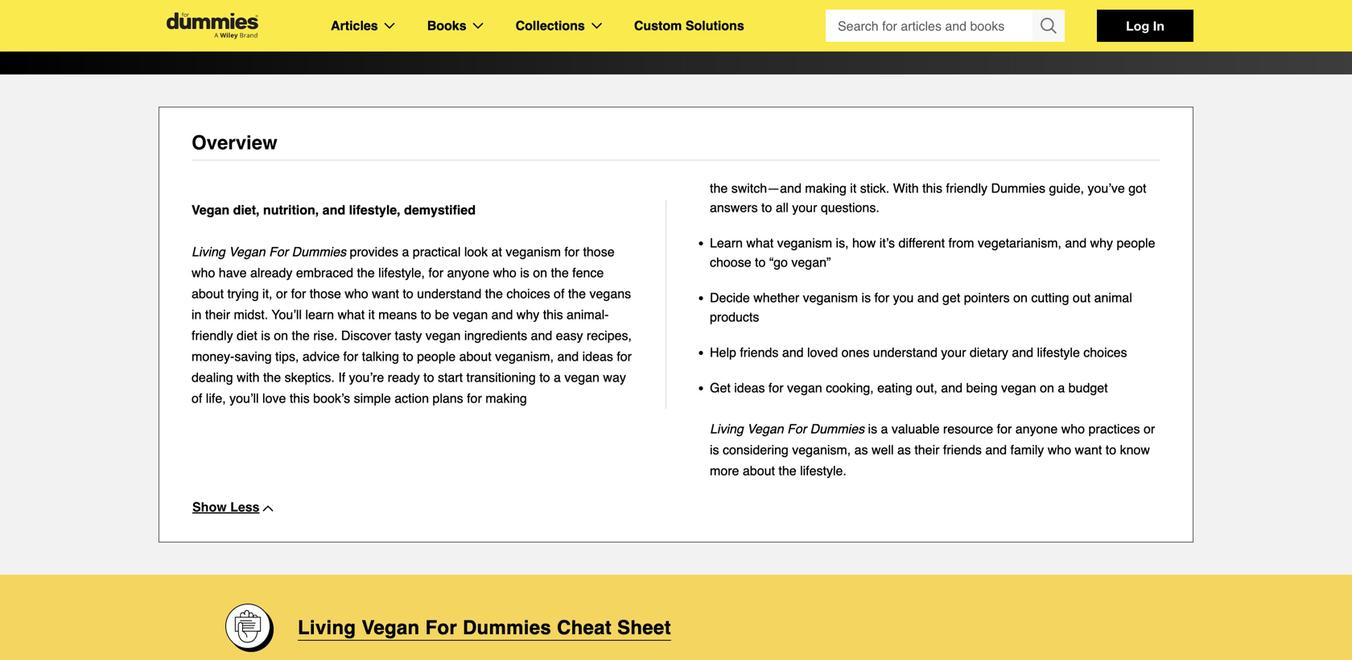 Task type: describe. For each thing, give the bounding box(es) containing it.
and inside learn what veganism is, how it's different from vegetarianism, and why people choose to "go vegan"
[[1066, 236, 1087, 250]]

rise.
[[313, 328, 338, 343]]

provides
[[350, 244, 399, 259]]

is up more
[[710, 442, 719, 457]]

already
[[250, 265, 293, 280]]

veganism for to
[[778, 236, 833, 250]]

stick.
[[861, 181, 890, 196]]

being
[[967, 380, 998, 395]]

you
[[893, 290, 914, 305]]

for inside is a valuable resource for anyone who practices or is considering veganism, as well as their friends and family who want to know more about the lifestyle.
[[997, 422, 1012, 436]]

animal-
[[567, 307, 609, 322]]

decide
[[710, 290, 750, 305]]

recipes,
[[587, 328, 632, 343]]

0 vertical spatial lifestyle,
[[349, 203, 401, 217]]

answers
[[710, 200, 758, 215]]

a left practical
[[402, 244, 409, 259]]

way
[[603, 370, 626, 385]]

practical
[[413, 244, 461, 259]]

what inside provides a practical look at veganism for those who have already embraced the lifestyle, for anyone who is on the fence about trying it, or for those who want to understand the choices of the vegans in their midst. you'll learn what it means to be vegan and why this animal- friendly diet is on the rise. discover tasty vegan ingredients and easy recipes, money-saving tips, advice for talking to people about veganism, and ideas for dealing with the skeptics. if you're ready to start transitioning to a vegan way of life, you'll love this book's simple action plans for making
[[338, 307, 365, 322]]

to left start
[[424, 370, 434, 385]]

living vegan for dummies cheat sheet
[[298, 617, 671, 639]]

it's
[[880, 236, 895, 250]]

is right diet
[[261, 328, 270, 343]]

with
[[893, 181, 919, 196]]

for inside decide whether veganism is for you and get pointers on cutting out animal products
[[875, 290, 890, 305]]

who down embraced
[[345, 286, 369, 301]]

the up ingredients
[[485, 286, 503, 301]]

vegans
[[590, 286, 631, 301]]

"go
[[770, 255, 788, 270]]

midst.
[[234, 307, 268, 322]]

why inside provides a practical look at veganism for those who have already embraced the lifestyle, for anyone who is on the fence about trying it, or for those who want to understand the choices of the vegans in their midst. you'll learn what it means to be vegan and why this animal- friendly diet is on the rise. discover tasty vegan ingredients and easy recipes, money-saving tips, advice for talking to people about veganism, and ideas for dealing with the skeptics. if you're ready to start transitioning to a vegan way of life, you'll love this book's simple action plans for making
[[517, 307, 540, 322]]

who down at
[[493, 265, 517, 280]]

on inside decide whether veganism is for you and get pointers on cutting out animal products
[[1014, 290, 1028, 305]]

book's
[[313, 391, 350, 406]]

dummies inside the switch—and making it stick. with this friendly dummies guide, you've got answers to all your questions.
[[992, 181, 1046, 196]]

choose
[[710, 255, 752, 270]]

well
[[872, 442, 894, 457]]

people inside learn what veganism is, how it's different from vegetarianism, and why people choose to "go vegan"
[[1117, 236, 1156, 250]]

veganism inside provides a practical look at veganism for those who have already embraced the lifestyle, for anyone who is on the fence about trying it, or for those who want to understand the choices of the vegans in their midst. you'll learn what it means to be vegan and why this animal- friendly diet is on the rise. discover tasty vegan ingredients and easy recipes, money-saving tips, advice for talking to people about veganism, and ideas for dealing with the skeptics. if you're ready to start transitioning to a vegan way of life, you'll love this book's simple action plans for making
[[506, 244, 561, 259]]

and left easy
[[531, 328, 553, 343]]

it inside the switch—and making it stick. with this friendly dummies guide, you've got answers to all your questions.
[[851, 181, 857, 196]]

help friends and loved ones understand your dietary and lifestyle choices
[[710, 345, 1128, 360]]

dummies down 'cooking,'
[[810, 422, 865, 436]]

open book categories image
[[473, 23, 484, 29]]

whether
[[754, 290, 800, 305]]

life,
[[206, 391, 226, 406]]

tips,
[[275, 349, 299, 364]]

why inside learn what veganism is, how it's different from vegetarianism, and why people choose to "go vegan"
[[1091, 236, 1114, 250]]

the up 'animal-' on the left
[[568, 286, 586, 301]]

skeptics.
[[285, 370, 335, 385]]

log
[[1127, 18, 1150, 33]]

lifestyle, inside provides a practical look at veganism for those who have already embraced the lifestyle, for anyone who is on the fence about trying it, or for those who want to understand the choices of the vegans in their midst. you'll learn what it means to be vegan and why this animal- friendly diet is on the rise. discover tasty vegan ingredients and easy recipes, money-saving tips, advice for talking to people about veganism, and ideas for dealing with the skeptics. if you're ready to start transitioning to a vegan way of life, you'll love this book's simple action plans for making
[[379, 265, 425, 280]]

overview
[[192, 132, 278, 154]]

to up the means
[[403, 286, 414, 301]]

got
[[1129, 181, 1147, 196]]

living for is
[[710, 422, 744, 436]]

vegan down be
[[426, 328, 461, 343]]

at
[[492, 244, 502, 259]]

open collections list image
[[592, 23, 602, 29]]

the switch—and making it stick. with this friendly dummies guide, you've got answers to all your questions.
[[710, 181, 1147, 215]]

you've
[[1088, 181, 1125, 196]]

cheat
[[557, 617, 612, 639]]

demystified
[[404, 203, 476, 217]]

who left practices
[[1062, 422, 1085, 436]]

advice
[[303, 349, 340, 364]]

articles
[[331, 18, 378, 33]]

valuable
[[892, 422, 940, 436]]

cutting
[[1032, 290, 1070, 305]]

guide,
[[1050, 181, 1085, 196]]

1 horizontal spatial those
[[583, 244, 615, 259]]

veganism, inside is a valuable resource for anyone who practices or is considering veganism, as well as their friends and family who want to know more about the lifestyle.
[[793, 442, 851, 457]]

the inside is a valuable resource for anyone who practices or is considering veganism, as well as their friends and family who want to know more about the lifestyle.
[[779, 463, 797, 478]]

eating
[[878, 380, 913, 395]]

diet,
[[233, 203, 260, 217]]

lifestyle
[[1037, 345, 1080, 360]]

family
[[1011, 442, 1045, 457]]

get
[[710, 380, 731, 395]]

it,
[[263, 286, 273, 301]]

making inside the switch—and making it stick. with this friendly dummies guide, you've got answers to all your questions.
[[805, 181, 847, 196]]

veganism, inside provides a practical look at veganism for those who have already embraced the lifestyle, for anyone who is on the fence about trying it, or for those who want to understand the choices of the vegans in their midst. you'll learn what it means to be vegan and why this animal- friendly diet is on the rise. discover tasty vegan ingredients and easy recipes, money-saving tips, advice for talking to people about veganism, and ideas for dealing with the skeptics. if you're ready to start transitioning to a vegan way of life, you'll love this book's simple action plans for making
[[495, 349, 554, 364]]

for right the plans
[[467, 391, 482, 406]]

and inside is a valuable resource for anyone who practices or is considering veganism, as well as their friends and family who want to know more about the lifestyle.
[[986, 442, 1007, 457]]

plans
[[433, 391, 464, 406]]

discover
[[341, 328, 391, 343]]

is,
[[836, 236, 849, 250]]

or inside provides a practical look at veganism for those who have already embraced the lifestyle, for anyone who is on the fence about trying it, or for those who want to understand the choices of the vegans in their midst. you'll learn what it means to be vegan and why this animal- friendly diet is on the rise. discover tasty vegan ingredients and easy recipes, money-saving tips, advice for talking to people about veganism, and ideas for dealing with the skeptics. if you're ready to start transitioning to a vegan way of life, you'll love this book's simple action plans for making
[[276, 286, 288, 301]]

show less
[[192, 500, 260, 515]]

get
[[943, 290, 961, 305]]

living for have
[[192, 244, 225, 259]]

know
[[1120, 442, 1151, 457]]

cookie consent banner dialog
[[0, 602, 1353, 660]]

vegan right be
[[453, 307, 488, 322]]

or inside is a valuable resource for anyone who practices or is considering veganism, as well as their friends and family who want to know more about the lifestyle.
[[1144, 422, 1156, 436]]

living vegan for dummies for already
[[192, 244, 346, 259]]

and right nutrition,
[[323, 203, 346, 217]]

want inside is a valuable resource for anyone who practices or is considering veganism, as well as their friends and family who want to know more about the lifestyle.
[[1075, 442, 1103, 457]]

questions.
[[821, 200, 880, 215]]

to left be
[[421, 307, 432, 322]]

vegan down loved
[[788, 380, 823, 395]]

easy
[[556, 328, 583, 343]]

vegan left way at the bottom left
[[565, 370, 600, 385]]

ones
[[842, 345, 870, 360]]

trying
[[227, 286, 259, 301]]

1 horizontal spatial ideas
[[735, 380, 765, 395]]

how
[[853, 236, 876, 250]]

out
[[1073, 290, 1091, 305]]

their inside is a valuable resource for anyone who practices or is considering veganism, as well as their friends and family who want to know more about the lifestyle.
[[915, 442, 940, 457]]

have
[[219, 265, 247, 280]]

a left budget
[[1058, 380, 1065, 395]]

lifestyle.
[[800, 463, 847, 478]]

sheet
[[618, 617, 671, 639]]

2 as from the left
[[898, 442, 911, 457]]

about inside is a valuable resource for anyone who practices or is considering veganism, as well as their friends and family who want to know more about the lifestyle.
[[743, 463, 775, 478]]

open article categories image
[[385, 23, 395, 29]]

on down you'll
[[274, 328, 288, 343]]

and down easy
[[558, 349, 579, 364]]

help
[[710, 345, 737, 360]]

in
[[192, 307, 202, 322]]

show less button
[[192, 497, 274, 518]]

vegan right 'being' on the right
[[1002, 380, 1037, 395]]

books
[[427, 18, 467, 33]]

tasty
[[395, 328, 422, 343]]

custom solutions link
[[634, 15, 745, 36]]

different
[[899, 236, 945, 250]]

what inside learn what veganism is, how it's different from vegetarianism, and why people choose to "go vegan"
[[747, 236, 774, 250]]

to inside the switch—and making it stick. with this friendly dummies guide, you've got answers to all your questions.
[[762, 200, 772, 215]]

understand inside provides a practical look at veganism for those who have already embraced the lifestyle, for anyone who is on the fence about trying it, or for those who want to understand the choices of the vegans in their midst. you'll learn what it means to be vegan and why this animal- friendly diet is on the rise. discover tasty vegan ingredients and easy recipes, money-saving tips, advice for talking to people about veganism, and ideas for dealing with the skeptics. if you're ready to start transitioning to a vegan way of life, you'll love this book's simple action plans for making
[[417, 286, 482, 301]]

friendly inside provides a practical look at veganism for those who have already embraced the lifestyle, for anyone who is on the fence about trying it, or for those who want to understand the choices of the vegans in their midst. you'll learn what it means to be vegan and why this animal- friendly diet is on the rise. discover tasty vegan ingredients and easy recipes, money-saving tips, advice for talking to people about veganism, and ideas for dealing with the skeptics. if you're ready to start transitioning to a vegan way of life, you'll love this book's simple action plans for making
[[192, 328, 233, 343]]

more
[[710, 463, 740, 478]]

action
[[395, 391, 429, 406]]

veganism for products
[[803, 290, 858, 305]]

money-
[[192, 349, 235, 364]]

from
[[949, 236, 975, 250]]

considering
[[723, 442, 789, 457]]

you're
[[349, 370, 384, 385]]

it inside provides a practical look at veganism for those who have already embraced the lifestyle, for anyone who is on the fence about trying it, or for those who want to understand the choices of the vegans in their midst. you'll learn what it means to be vegan and why this animal- friendly diet is on the rise. discover tasty vegan ingredients and easy recipes, money-saving tips, advice for talking to people about veganism, and ideas for dealing with the skeptics. if you're ready to start transitioning to a vegan way of life, you'll love this book's simple action plans for making
[[369, 307, 375, 322]]



Task type: locate. For each thing, give the bounding box(es) containing it.
1 vertical spatial want
[[1075, 442, 1103, 457]]

0 horizontal spatial why
[[517, 307, 540, 322]]

friendly
[[946, 181, 988, 196], [192, 328, 233, 343]]

veganism inside learn what veganism is, how it's different from vegetarianism, and why people choose to "go vegan"
[[778, 236, 833, 250]]

0 vertical spatial ideas
[[583, 349, 613, 364]]

1 vertical spatial why
[[517, 307, 540, 322]]

less
[[230, 500, 260, 515]]

friends inside is a valuable resource for anyone who practices or is considering veganism, as well as their friends and family who want to know more about the lifestyle.
[[944, 442, 982, 457]]

love
[[263, 391, 286, 406]]

veganism right at
[[506, 244, 561, 259]]

ideas right get at the right bottom
[[735, 380, 765, 395]]

practices
[[1089, 422, 1141, 436]]

who right the family
[[1048, 442, 1072, 457]]

0 horizontal spatial or
[[276, 286, 288, 301]]

0 horizontal spatial as
[[855, 442, 868, 457]]

0 horizontal spatial anyone
[[447, 265, 490, 280]]

1 vertical spatial it
[[369, 307, 375, 322]]

to inside learn what veganism is, how it's different from vegetarianism, and why people choose to "go vegan"
[[755, 255, 766, 270]]

0 horizontal spatial veganism,
[[495, 349, 554, 364]]

on left cutting at the right of the page
[[1014, 290, 1028, 305]]

switch—and
[[732, 181, 802, 196]]

want
[[372, 286, 399, 301], [1075, 442, 1103, 457]]

what up the discover
[[338, 307, 365, 322]]

this right with
[[923, 181, 943, 196]]

0 horizontal spatial their
[[205, 307, 230, 322]]

about down the considering
[[743, 463, 775, 478]]

about
[[192, 286, 224, 301], [459, 349, 492, 364], [743, 463, 775, 478]]

0 horizontal spatial understand
[[417, 286, 482, 301]]

the left fence
[[551, 265, 569, 280]]

and
[[323, 203, 346, 217], [1066, 236, 1087, 250], [918, 290, 939, 305], [492, 307, 513, 322], [531, 328, 553, 343], [783, 345, 804, 360], [1012, 345, 1034, 360], [558, 349, 579, 364], [942, 380, 963, 395], [986, 442, 1007, 457]]

who
[[192, 265, 215, 280], [493, 265, 517, 280], [345, 286, 369, 301], [1062, 422, 1085, 436], [1048, 442, 1072, 457]]

2 horizontal spatial this
[[923, 181, 943, 196]]

to left all
[[762, 200, 772, 215]]

show
[[192, 500, 227, 515]]

for left you on the top of page
[[875, 290, 890, 305]]

nutrition,
[[263, 203, 319, 217]]

1 vertical spatial their
[[915, 442, 940, 457]]

fence
[[573, 265, 604, 280]]

anyone up the family
[[1016, 422, 1058, 436]]

anyone inside provides a practical look at veganism for those who have already embraced the lifestyle, for anyone who is on the fence about trying it, or for those who want to understand the choices of the vegans in their midst. you'll learn what it means to be vegan and why this animal- friendly diet is on the rise. discover tasty vegan ingredients and easy recipes, money-saving tips, advice for talking to people about veganism, and ideas for dealing with the skeptics. if you're ready to start transitioning to a vegan way of life, you'll love this book's simple action plans for making
[[447, 265, 490, 280]]

dummies
[[992, 181, 1046, 196], [292, 244, 346, 259], [810, 422, 865, 436], [463, 617, 552, 639]]

diet
[[237, 328, 258, 343]]

as right well
[[898, 442, 911, 457]]

2 vertical spatial for
[[425, 617, 457, 639]]

living
[[192, 244, 225, 259], [710, 422, 744, 436], [298, 617, 356, 639]]

1 vertical spatial friendly
[[192, 328, 233, 343]]

0 horizontal spatial it
[[369, 307, 375, 322]]

0 vertical spatial making
[[805, 181, 847, 196]]

and inside decide whether veganism is for you and get pointers on cutting out animal products
[[918, 290, 939, 305]]

of
[[554, 286, 565, 301], [192, 391, 202, 406]]

cooking,
[[826, 380, 874, 395]]

to down tasty
[[403, 349, 414, 364]]

1 horizontal spatial choices
[[1084, 345, 1128, 360]]

a inside is a valuable resource for anyone who practices or is considering veganism, as well as their friends and family who want to know more about the lifestyle.
[[881, 422, 888, 436]]

friends down resource
[[944, 442, 982, 457]]

1 horizontal spatial want
[[1075, 442, 1103, 457]]

0 horizontal spatial living vegan for dummies
[[192, 244, 346, 259]]

embraced
[[296, 265, 353, 280]]

learn
[[710, 236, 743, 250]]

1 vertical spatial living
[[710, 422, 744, 436]]

1 vertical spatial for
[[788, 422, 807, 436]]

veganism inside decide whether veganism is for you and get pointers on cutting out animal products
[[803, 290, 858, 305]]

0 vertical spatial friends
[[740, 345, 779, 360]]

lifestyle, up provides
[[349, 203, 401, 217]]

1 horizontal spatial understand
[[873, 345, 938, 360]]

2 horizontal spatial living
[[710, 422, 744, 436]]

0 vertical spatial what
[[747, 236, 774, 250]]

animal
[[1095, 290, 1133, 305]]

understand up "get ideas for vegan cooking, eating out, and being vegan on a budget"
[[873, 345, 938, 360]]

on down lifestyle
[[1040, 380, 1055, 395]]

1 horizontal spatial what
[[747, 236, 774, 250]]

1 horizontal spatial their
[[915, 442, 940, 457]]

0 vertical spatial veganism,
[[495, 349, 554, 364]]

understand up be
[[417, 286, 482, 301]]

learn
[[306, 307, 334, 322]]

is left fence
[[520, 265, 530, 280]]

to right "transitioning"
[[540, 370, 550, 385]]

your inside the switch—and making it stick. with this friendly dummies guide, you've got answers to all your questions.
[[793, 200, 818, 215]]

0 horizontal spatial about
[[192, 286, 224, 301]]

it up questions.
[[851, 181, 857, 196]]

0 vertical spatial those
[[583, 244, 615, 259]]

1 vertical spatial understand
[[873, 345, 938, 360]]

1 horizontal spatial anyone
[[1016, 422, 1058, 436]]

0 vertical spatial your
[[793, 200, 818, 215]]

0 vertical spatial want
[[372, 286, 399, 301]]

1 horizontal spatial or
[[1144, 422, 1156, 436]]

for up you'll
[[291, 286, 306, 301]]

is a valuable resource for anyone who practices or is considering veganism, as well as their friends and family who want to know more about the lifestyle.
[[710, 422, 1156, 478]]

your right all
[[793, 200, 818, 215]]

1 horizontal spatial living vegan for dummies
[[710, 422, 865, 436]]

look
[[464, 244, 488, 259]]

people inside provides a practical look at veganism for those who have already embraced the lifestyle, for anyone who is on the fence about trying it, or for those who want to understand the choices of the vegans in their midst. you'll learn what it means to be vegan and why this animal- friendly diet is on the rise. discover tasty vegan ingredients and easy recipes, money-saving tips, advice for talking to people about veganism, and ideas for dealing with the skeptics. if you're ready to start transitioning to a vegan way of life, you'll love this book's simple action plans for making
[[417, 349, 456, 364]]

1 vertical spatial choices
[[1084, 345, 1128, 360]]

is
[[520, 265, 530, 280], [862, 290, 871, 305], [261, 328, 270, 343], [868, 422, 878, 436], [710, 442, 719, 457]]

you'll
[[230, 391, 259, 406]]

1 vertical spatial anyone
[[1016, 422, 1058, 436]]

1 vertical spatial those
[[310, 286, 341, 301]]

veganism,
[[495, 349, 554, 364], [793, 442, 851, 457]]

1 horizontal spatial as
[[898, 442, 911, 457]]

0 vertical spatial anyone
[[447, 265, 490, 280]]

on left fence
[[533, 265, 548, 280]]

simple
[[354, 391, 391, 406]]

if
[[338, 370, 346, 385]]

1 horizontal spatial for
[[425, 617, 457, 639]]

out,
[[916, 380, 938, 395]]

living vegan for dummies up already in the top of the page
[[192, 244, 346, 259]]

be
[[435, 307, 449, 322]]

who left have at the top left of page
[[192, 265, 215, 280]]

0 vertical spatial about
[[192, 286, 224, 301]]

and left loved
[[783, 345, 804, 360]]

1 vertical spatial lifestyle,
[[379, 265, 425, 280]]

0 vertical spatial people
[[1117, 236, 1156, 250]]

ingredients
[[464, 328, 527, 343]]

anyone inside is a valuable resource for anyone who practices or is considering veganism, as well as their friends and family who want to know more about the lifestyle.
[[1016, 422, 1058, 436]]

making down "transitioning"
[[486, 391, 527, 406]]

products
[[710, 310, 760, 324]]

1 horizontal spatial why
[[1091, 236, 1114, 250]]

this down skeptics.
[[290, 391, 310, 406]]

and right out,
[[942, 380, 963, 395]]

about down ingredients
[[459, 349, 492, 364]]

saving
[[235, 349, 272, 364]]

friends
[[740, 345, 779, 360], [944, 442, 982, 457]]

pointers
[[964, 290, 1010, 305]]

1 vertical spatial making
[[486, 391, 527, 406]]

a up well
[[881, 422, 888, 436]]

to inside is a valuable resource for anyone who practices or is considering veganism, as well as their friends and family who want to know more about the lifestyle.
[[1106, 442, 1117, 457]]

provides a practical look at veganism for those who have already embraced the lifestyle, for anyone who is on the fence about trying it, or for those who want to understand the choices of the vegans in their midst. you'll learn what it means to be vegan and why this animal- friendly diet is on the rise. discover tasty vegan ingredients and easy recipes, money-saving tips, advice for talking to people about veganism, and ideas for dealing with the skeptics. if you're ready to start transitioning to a vegan way of life, you'll love this book's simple action plans for making
[[192, 244, 632, 406]]

log in link
[[1097, 10, 1194, 42]]

and left the family
[[986, 442, 1007, 457]]

the up the love on the left bottom of the page
[[263, 370, 281, 385]]

the
[[710, 181, 728, 196], [357, 265, 375, 280], [551, 265, 569, 280], [485, 286, 503, 301], [568, 286, 586, 301], [292, 328, 310, 343], [263, 370, 281, 385], [779, 463, 797, 478]]

learn what veganism is, how it's different from vegetarianism, and why people choose to "go vegan"
[[710, 236, 1156, 270]]

solutions
[[686, 18, 745, 33]]

for down practical
[[429, 265, 444, 280]]

2 vertical spatial this
[[290, 391, 310, 406]]

2 vertical spatial about
[[743, 463, 775, 478]]

0 horizontal spatial making
[[486, 391, 527, 406]]

0 vertical spatial living
[[192, 244, 225, 259]]

budget
[[1069, 380, 1108, 395]]

veganism, up "transitioning"
[[495, 349, 554, 364]]

this inside the switch—and making it stick. with this friendly dummies guide, you've got answers to all your questions.
[[923, 181, 943, 196]]

0 horizontal spatial ideas
[[583, 349, 613, 364]]

1 as from the left
[[855, 442, 868, 457]]

ready
[[388, 370, 420, 385]]

their inside provides a practical look at veganism for those who have already embraced the lifestyle, for anyone who is on the fence about trying it, or for those who want to understand the choices of the vegans in their midst. you'll learn what it means to be vegan and why this animal- friendly diet is on the rise. discover tasty vegan ingredients and easy recipes, money-saving tips, advice for talking to people about veganism, and ideas for dealing with the skeptics. if you're ready to start transitioning to a vegan way of life, you'll love this book's simple action plans for making
[[205, 307, 230, 322]]

0 horizontal spatial friends
[[740, 345, 779, 360]]

choices inside provides a practical look at veganism for those who have already embraced the lifestyle, for anyone who is on the fence about trying it, or for those who want to understand the choices of the vegans in their midst. you'll learn what it means to be vegan and why this animal- friendly diet is on the rise. discover tasty vegan ingredients and easy recipes, money-saving tips, advice for talking to people about veganism, and ideas for dealing with the skeptics. if you're ready to start transitioning to a vegan way of life, you'll love this book's simple action plans for making
[[507, 286, 550, 301]]

vegan diet, nutrition, and lifestyle, demystified
[[192, 203, 476, 217]]

ideas
[[583, 349, 613, 364], [735, 380, 765, 395]]

ideas inside provides a practical look at veganism for those who have already embraced the lifestyle, for anyone who is on the fence about trying it, or for those who want to understand the choices of the vegans in their midst. you'll learn what it means to be vegan and why this animal- friendly diet is on the rise. discover tasty vegan ingredients and easy recipes, money-saving tips, advice for talking to people about veganism, and ideas for dealing with the skeptics. if you're ready to start transitioning to a vegan way of life, you'll love this book's simple action plans for making
[[583, 349, 613, 364]]

2 horizontal spatial for
[[788, 422, 807, 436]]

lifestyle, down provides
[[379, 265, 425, 280]]

choices up budget
[[1084, 345, 1128, 360]]

on
[[533, 265, 548, 280], [1014, 290, 1028, 305], [274, 328, 288, 343], [1040, 380, 1055, 395]]

2 horizontal spatial about
[[743, 463, 775, 478]]

1 horizontal spatial friends
[[944, 442, 982, 457]]

your left "dietary"
[[942, 345, 967, 360]]

making inside provides a practical look at veganism for those who have already embraced the lifestyle, for anyone who is on the fence about trying it, or for those who want to understand the choices of the vegans in their midst. you'll learn what it means to be vegan and why this animal- friendly diet is on the rise. discover tasty vegan ingredients and easy recipes, money-saving tips, advice for talking to people about veganism, and ideas for dealing with the skeptics. if you're ready to start transitioning to a vegan way of life, you'll love this book's simple action plans for making
[[486, 391, 527, 406]]

is up well
[[868, 422, 878, 436]]

vegan
[[192, 203, 230, 217], [229, 244, 265, 259], [747, 422, 784, 436], [362, 617, 420, 639]]

0 vertical spatial for
[[269, 244, 288, 259]]

living vegan for dummies cheat sheet link
[[298, 615, 671, 641]]

all
[[776, 200, 789, 215]]

0 vertical spatial why
[[1091, 236, 1114, 250]]

1 horizontal spatial of
[[554, 286, 565, 301]]

or right it,
[[276, 286, 288, 301]]

for up way at the bottom left
[[617, 349, 632, 364]]

it
[[851, 181, 857, 196], [369, 307, 375, 322]]

want inside provides a practical look at veganism for those who have already embraced the lifestyle, for anyone who is on the fence about trying it, or for those who want to understand the choices of the vegans in their midst. you'll learn what it means to be vegan and why this animal- friendly diet is on the rise. discover tasty vegan ingredients and easy recipes, money-saving tips, advice for talking to people about veganism, and ideas for dealing with the skeptics. if you're ready to start transitioning to a vegan way of life, you'll love this book's simple action plans for making
[[372, 286, 399, 301]]

0 vertical spatial living vegan for dummies
[[192, 244, 346, 259]]

why down you've
[[1091, 236, 1114, 250]]

resource
[[944, 422, 994, 436]]

0 horizontal spatial choices
[[507, 286, 550, 301]]

Search for articles and books text field
[[826, 10, 1035, 42]]

dummies left cheat
[[463, 617, 552, 639]]

0 horizontal spatial this
[[290, 391, 310, 406]]

a down easy
[[554, 370, 561, 385]]

veganism, up lifestyle.
[[793, 442, 851, 457]]

want down practices
[[1075, 442, 1103, 457]]

1 vertical spatial people
[[417, 349, 456, 364]]

1 horizontal spatial making
[[805, 181, 847, 196]]

living vegan for dummies up the considering
[[710, 422, 865, 436]]

the left rise.
[[292, 328, 310, 343]]

friendly up from
[[946, 181, 988, 196]]

1 vertical spatial of
[[192, 391, 202, 406]]

1 horizontal spatial your
[[942, 345, 967, 360]]

vegan
[[453, 307, 488, 322], [426, 328, 461, 343], [565, 370, 600, 385], [788, 380, 823, 395], [1002, 380, 1037, 395]]

decide whether veganism is for you and get pointers on cutting out animal products
[[710, 290, 1133, 324]]

for
[[269, 244, 288, 259], [788, 422, 807, 436], [425, 617, 457, 639]]

and right "dietary"
[[1012, 345, 1034, 360]]

people up start
[[417, 349, 456, 364]]

for right get at the right bottom
[[769, 380, 784, 395]]

it up the discover
[[369, 307, 375, 322]]

1 horizontal spatial living
[[298, 617, 356, 639]]

1 vertical spatial this
[[543, 307, 563, 322]]

living vegan for dummies for considering
[[710, 422, 865, 436]]

friends right 'help'
[[740, 345, 779, 360]]

1 horizontal spatial friendly
[[946, 181, 988, 196]]

people
[[1117, 236, 1156, 250], [417, 349, 456, 364]]

0 horizontal spatial for
[[269, 244, 288, 259]]

people down the got
[[1117, 236, 1156, 250]]

1 vertical spatial ideas
[[735, 380, 765, 395]]

to left '"go'
[[755, 255, 766, 270]]

1 horizontal spatial veganism,
[[793, 442, 851, 457]]

to down practices
[[1106, 442, 1117, 457]]

for up fence
[[565, 244, 580, 259]]

0 vertical spatial or
[[276, 286, 288, 301]]

1 horizontal spatial people
[[1117, 236, 1156, 250]]

dummies up embraced
[[292, 244, 346, 259]]

the inside the switch—and making it stick. with this friendly dummies guide, you've got answers to all your questions.
[[710, 181, 728, 196]]

and up ingredients
[[492, 307, 513, 322]]

living vegan for dummies
[[192, 244, 346, 259], [710, 422, 865, 436]]

1 vertical spatial about
[[459, 349, 492, 364]]

veganism down vegan"
[[803, 290, 858, 305]]

friendly up money-
[[192, 328, 233, 343]]

talking
[[362, 349, 399, 364]]

a
[[402, 244, 409, 259], [554, 370, 561, 385], [1058, 380, 1065, 395], [881, 422, 888, 436]]

for
[[565, 244, 580, 259], [429, 265, 444, 280], [291, 286, 306, 301], [875, 290, 890, 305], [343, 349, 358, 364], [617, 349, 632, 364], [769, 380, 784, 395], [467, 391, 482, 406], [997, 422, 1012, 436]]

making
[[805, 181, 847, 196], [486, 391, 527, 406]]

those down embraced
[[310, 286, 341, 301]]

1 horizontal spatial about
[[459, 349, 492, 364]]

0 horizontal spatial want
[[372, 286, 399, 301]]

0 horizontal spatial those
[[310, 286, 341, 301]]

0 horizontal spatial of
[[192, 391, 202, 406]]

why
[[1091, 236, 1114, 250], [517, 307, 540, 322]]

for up if
[[343, 349, 358, 364]]

0 vertical spatial their
[[205, 307, 230, 322]]

loved
[[808, 345, 838, 360]]

1 vertical spatial your
[[942, 345, 967, 360]]

0 vertical spatial this
[[923, 181, 943, 196]]

1 vertical spatial friends
[[944, 442, 982, 457]]

choices up ingredients
[[507, 286, 550, 301]]

0 vertical spatial choices
[[507, 286, 550, 301]]

making up questions.
[[805, 181, 847, 196]]

logo image
[[159, 12, 267, 39]]

why up ingredients
[[517, 307, 540, 322]]

for for already
[[269, 244, 288, 259]]

ideas down recipes,
[[583, 349, 613, 364]]

what up '"go'
[[747, 236, 774, 250]]

1 vertical spatial veganism,
[[793, 442, 851, 457]]

and up out
[[1066, 236, 1087, 250]]

the down provides
[[357, 265, 375, 280]]

or
[[276, 286, 288, 301], [1144, 422, 1156, 436]]

2 vertical spatial living
[[298, 617, 356, 639]]

is inside decide whether veganism is for you and get pointers on cutting out animal products
[[862, 290, 871, 305]]

those up fence
[[583, 244, 615, 259]]

for up the family
[[997, 422, 1012, 436]]

collections
[[516, 18, 585, 33]]

means
[[379, 307, 417, 322]]

the up answers
[[710, 181, 728, 196]]

1 horizontal spatial this
[[543, 307, 563, 322]]

0 vertical spatial it
[[851, 181, 857, 196]]

veganism
[[778, 236, 833, 250], [506, 244, 561, 259], [803, 290, 858, 305]]

this up easy
[[543, 307, 563, 322]]

0 vertical spatial friendly
[[946, 181, 988, 196]]

0 horizontal spatial people
[[417, 349, 456, 364]]

their right in
[[205, 307, 230, 322]]

friendly inside the switch—and making it stick. with this friendly dummies guide, you've got answers to all your questions.
[[946, 181, 988, 196]]

lifestyle,
[[349, 203, 401, 217], [379, 265, 425, 280]]

1 vertical spatial living vegan for dummies
[[710, 422, 865, 436]]

those
[[583, 244, 615, 259], [310, 286, 341, 301]]

for for considering
[[788, 422, 807, 436]]

is left you on the top of page
[[862, 290, 871, 305]]

1 vertical spatial or
[[1144, 422, 1156, 436]]

as left well
[[855, 442, 868, 457]]

group
[[826, 10, 1065, 42]]

with
[[237, 370, 260, 385]]

veganism up vegan"
[[778, 236, 833, 250]]

about up in
[[192, 286, 224, 301]]

1 vertical spatial what
[[338, 307, 365, 322]]

0 vertical spatial of
[[554, 286, 565, 301]]

1 horizontal spatial it
[[851, 181, 857, 196]]

their
[[205, 307, 230, 322], [915, 442, 940, 457]]

0 horizontal spatial what
[[338, 307, 365, 322]]



Task type: vqa. For each thing, say whether or not it's contained in the screenshot.
the start
yes



